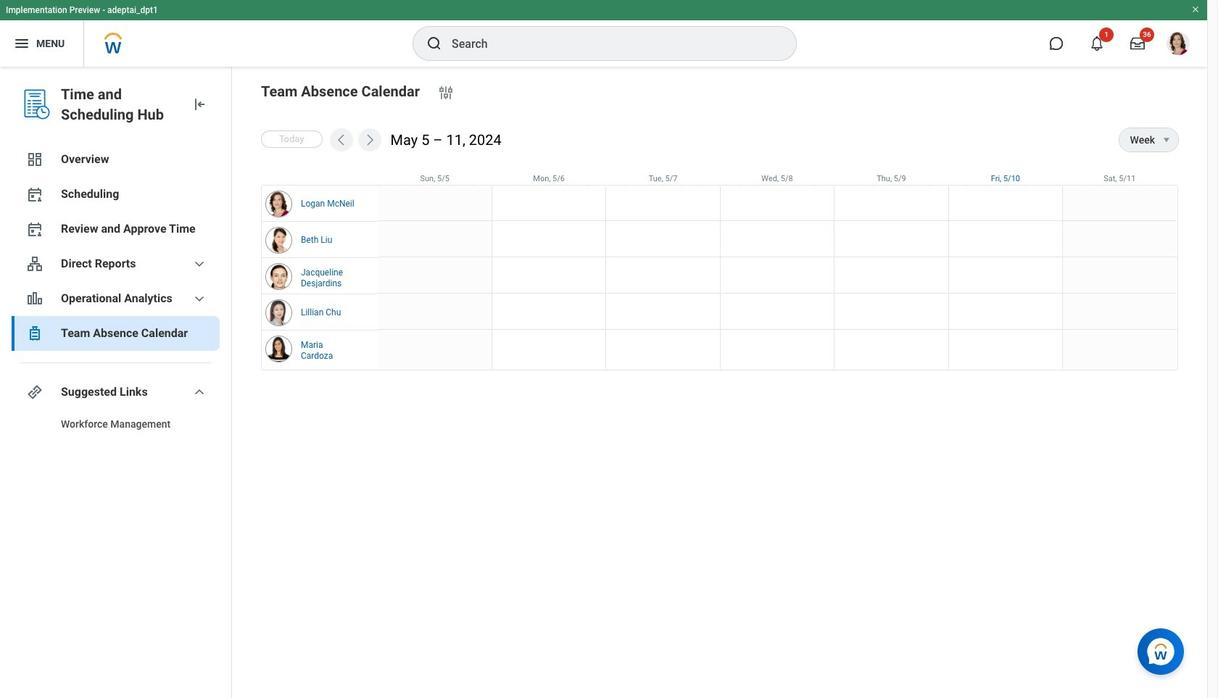 Task type: locate. For each thing, give the bounding box(es) containing it.
close environment banner image
[[1191, 5, 1200, 14]]

dashboard image
[[26, 151, 44, 168]]

0 vertical spatial chevron down small image
[[191, 290, 208, 307]]

chevron down small image
[[191, 290, 208, 307], [191, 384, 208, 401]]

profile logan mcneil image
[[1167, 32, 1190, 58]]

chevron down small image for link image
[[191, 384, 208, 401]]

navigation pane region
[[0, 67, 232, 698]]

1 vertical spatial calendar user solid image
[[26, 220, 44, 238]]

1 vertical spatial chevron down small image
[[191, 384, 208, 401]]

calendar user solid image
[[26, 186, 44, 203], [26, 220, 44, 238]]

2 chevron down small image from the top
[[191, 384, 208, 401]]

0 vertical spatial calendar user solid image
[[26, 186, 44, 203]]

time and scheduling hub element
[[61, 84, 179, 125]]

notifications large image
[[1090, 36, 1104, 51]]

calendar user solid image up view team image
[[26, 220, 44, 238]]

caret down image
[[1158, 134, 1176, 146]]

chart image
[[26, 290, 44, 307]]

1 chevron down small image from the top
[[191, 290, 208, 307]]

calendar user solid image down dashboard 'image'
[[26, 186, 44, 203]]

inbox large image
[[1131, 36, 1145, 51]]

banner
[[0, 0, 1207, 67]]



Task type: describe. For each thing, give the bounding box(es) containing it.
search image
[[426, 35, 443, 52]]

link image
[[26, 384, 44, 401]]

chevron down small image for chart image
[[191, 290, 208, 307]]

transformation import image
[[191, 96, 208, 113]]

justify image
[[13, 35, 30, 52]]

chevron right image
[[362, 133, 377, 147]]

change selection image
[[437, 84, 455, 102]]

chevron down small image
[[191, 255, 208, 273]]

Search Workday  search field
[[452, 28, 767, 59]]

1 calendar user solid image from the top
[[26, 186, 44, 203]]

task timeoff image
[[26, 325, 44, 342]]

view team image
[[26, 255, 44, 273]]

2 calendar user solid image from the top
[[26, 220, 44, 238]]

chevron left image
[[334, 133, 349, 147]]



Task type: vqa. For each thing, say whether or not it's contained in the screenshot.
chevron down small ICON
yes



